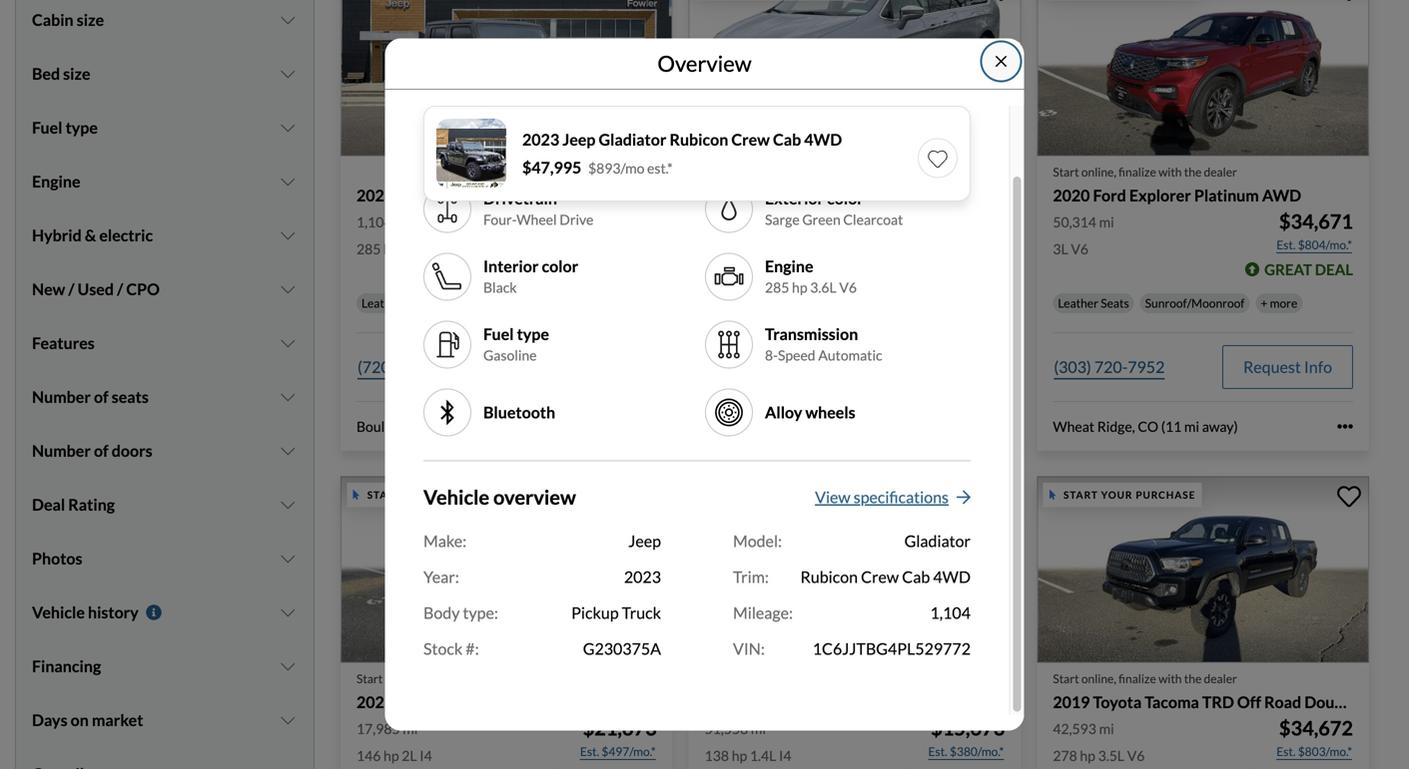 Task type: describe. For each thing, give the bounding box(es) containing it.
1 great from the left
[[568, 261, 616, 279]]

gladiator for 2023 jeep gladiator rubicon crew cab 4wd
[[433, 186, 501, 205]]

overview
[[493, 486, 576, 510]]

vin:
[[733, 640, 765, 659]]

2023 for 2023 jeep gladiator rubicon crew cab 4wd $47,995 $893/mo est.*
[[522, 130, 559, 149]]

v6 for 2023 jeep gladiator rubicon crew cab 4wd
[[431, 241, 448, 258]]

type:
[[463, 604, 498, 623]]

rapid red metallic tinted clearcoat 2020 ford explorer platinum awd suv / crossover all-wheel drive automatic image
[[1037, 0, 1369, 157]]

2 (303) 720-7952 button from the left
[[1053, 345, 1166, 389]]

drive
[[560, 211, 594, 228]]

v6 inside engine 285 hp 3.6l v6
[[839, 279, 857, 296]]

548-
[[398, 357, 431, 377]]

hp for $15,673
[[732, 748, 747, 765]]

arrow right image for vehicle overview
[[957, 490, 971, 506]]

ellipsis h image
[[1337, 419, 1353, 435]]

2 seats from the left
[[753, 296, 781, 310]]

kia
[[397, 693, 421, 713]]

rubicon crew cab 4wd
[[800, 568, 971, 587]]

request
[[1243, 357, 1301, 377]]

navigation system
[[449, 296, 547, 310]]

hp inside engine 285 hp 3.6l v6
[[792, 279, 807, 296]]

wheel
[[517, 211, 557, 228]]

graphite gray metallic 2017 buick encore preferred ii awd suv / crossover all-wheel drive 6-speed automatic overdrive image
[[689, 477, 1021, 664]]

(720) 548-2183
[[358, 357, 468, 377]]

the inside start online, finalize with the dealer 2020 ford explorer platinum awd
[[1184, 165, 1202, 179]]

start online, finalize with the dealer 2020 ford explorer platinum awd
[[1053, 165, 1301, 205]]

transmission 8-speed automatic
[[765, 325, 882, 364]]

fuel type image
[[431, 329, 463, 361]]

exterior
[[765, 189, 824, 208]]

start online, finalize with the dealer 2019 toyota tacoma trd off road double cab 4w
[[1053, 672, 1409, 713]]

finalize inside start online, finalize with the dealer 2020 ford explorer platinum awd
[[1119, 165, 1156, 179]]

4w
[[1391, 693, 1409, 713]]

$34,672
[[1279, 717, 1353, 741]]

info
[[1304, 357, 1332, 377]]

3 co from the left
[[1138, 418, 1159, 435]]

trim:
[[733, 568, 769, 587]]

2183
[[431, 357, 468, 377]]

4wd for 2023 jeep gladiator rubicon crew cab 4wd $47,995 $893/mo est.*
[[804, 130, 842, 149]]

2019
[[1053, 693, 1090, 713]]

8-
[[765, 347, 778, 364]]

v6 for 2020 chrysler pacifica limited fwd
[[779, 241, 797, 258]]

2 vertical spatial crew
[[861, 568, 899, 587]]

specifications
[[854, 488, 949, 507]]

$34,671
[[1279, 210, 1353, 234]]

est. $804/mo.* button
[[1275, 235, 1353, 255]]

$804/mo.*
[[1298, 238, 1352, 252]]

rubicon for 2023 jeep gladiator rubicon crew cab 4wd
[[504, 186, 563, 205]]

1 wheat from the left
[[705, 418, 746, 435]]

50,314 mi 3l v6
[[1053, 214, 1114, 258]]

dealer for $34,672
[[1204, 672, 1237, 687]]

s
[[470, 693, 479, 713]]

est. for $34,672
[[1276, 745, 1296, 759]]

$15,673 est. $380/mo.*
[[928, 717, 1005, 759]]

view for vehicle overview
[[815, 488, 851, 507]]

color for interior color
[[542, 257, 578, 276]]

body
[[423, 604, 460, 623]]

green
[[802, 211, 841, 228]]

system
[[508, 296, 547, 310]]

crew for 2023 jeep gladiator rubicon crew cab 4wd $47,995 $893/mo est.*
[[731, 130, 770, 149]]

cab up the 1c6jjtbg4pl529772
[[902, 568, 930, 587]]

2 great from the left
[[1264, 261, 1312, 279]]

color for exterior color
[[827, 189, 864, 208]]

leather for $34,671
[[1058, 296, 1098, 310]]

off
[[1237, 693, 1261, 713]]

720- for second (303) 720-7952 button from left
[[1094, 357, 1128, 377]]

2023 jeep gladiator rubicon crew cab 4wd
[[357, 186, 676, 205]]

full
[[881, 155, 903, 175]]

3.5l
[[1098, 748, 1124, 765]]

leather seats for $34,671
[[1058, 296, 1129, 310]]

2 wheat from the left
[[1053, 418, 1095, 435]]

v6 inside 50,314 mi 3l v6
[[1071, 241, 1089, 258]]

with inside start online, finalize with the dealer 2020 ford explorer platinum awd
[[1158, 165, 1182, 179]]

start for $21,673
[[357, 672, 383, 687]]

1c6jjtbg4pl529772
[[813, 640, 971, 659]]

drivetrain image
[[431, 193, 463, 225]]

close modal overview image
[[993, 53, 1009, 69]]

body type:
[[423, 604, 498, 623]]

est. $803/mo.* button
[[1275, 742, 1353, 762]]

cab inside 2023 jeep gladiator rubicon crew cab 4wd $47,995 $893/mo est.*
[[773, 130, 801, 149]]

view specifications link
[[815, 486, 971, 518]]

2 horizontal spatial gladiator
[[904, 532, 971, 551]]

$15,673
[[931, 717, 1005, 741]]

1 horizontal spatial $47,995
[[583, 210, 657, 234]]

cherry black 2022 kia seltos s fwd suv / crossover front-wheel drive automatic image
[[341, 477, 673, 664]]

1 away) from the left
[[474, 418, 510, 435]]

exterior color sarge green clearcoat
[[765, 189, 903, 228]]

exterior color image
[[713, 193, 745, 225]]

alloy
[[765, 403, 802, 423]]

finalize for $34,672
[[1119, 672, 1156, 687]]

online, inside start online, finalize with the dealer 2020 ford explorer platinum awd
[[1081, 165, 1116, 179]]

model:
[[733, 532, 782, 551]]

sarge
[[765, 211, 800, 228]]

146
[[357, 748, 381, 765]]

engine
[[765, 257, 813, 276]]

sarge green clearcoat 2023 jeep gladiator rubicon crew cab 4wd pickup truck four-wheel drive 8-speed automatic image
[[341, 0, 673, 157]]

1.4l
[[750, 748, 776, 765]]

engine 285 hp 3.6l v6
[[765, 257, 857, 296]]

mouse pointer image for $21,673
[[353, 490, 359, 500]]

boulder, co (28 mi away)
[[357, 418, 510, 435]]

2 (11 from the left
[[1161, 418, 1182, 435]]

year:
[[423, 568, 459, 587]]

est. $380/mo.* button
[[927, 742, 1005, 762]]

2 vertical spatial rubicon
[[800, 568, 858, 587]]

seats for $47,995
[[404, 296, 433, 310]]

leather for $47,995
[[362, 296, 402, 310]]

mi for 1,104 mi 285 hp 3.6l v6
[[395, 214, 410, 231]]

boulder,
[[357, 418, 408, 435]]

$34,672 est. $803/mo.*
[[1276, 717, 1353, 759]]

1 co from the left
[[410, 418, 431, 435]]

overview dialog
[[385, 17, 1024, 731]]

pickup
[[571, 604, 619, 623]]

1 great deal from the left
[[568, 261, 657, 279]]

2022
[[357, 693, 394, 713]]

3l
[[1053, 241, 1068, 258]]

gasoline
[[483, 347, 537, 364]]

road
[[1264, 693, 1301, 713]]

3.6l for chrysler
[[750, 241, 776, 258]]

1 ridge, from the left
[[749, 418, 787, 435]]

make:
[[423, 532, 467, 551]]

mi for 42,593 mi 278 hp 3.5l v6
[[1099, 721, 1114, 738]]

billet silver metallic clearcoat 2020 chrysler pacifica limited fwd minivan front-wheel drive 9-speed automatic image
[[689, 0, 1021, 157]]

view specifications
[[815, 488, 949, 507]]

platinum
[[1194, 186, 1259, 205]]

interior
[[483, 257, 539, 276]]

est. $497/mo.* button
[[579, 742, 657, 762]]

vehicle overview
[[423, 486, 576, 510]]

1,104 for 1,104 mi 285 hp 3.6l v6
[[357, 214, 392, 231]]

start for $34,672
[[1053, 672, 1079, 687]]

toyota
[[1093, 693, 1142, 713]]

51,558
[[705, 721, 748, 738]]

hp inside 66,847 mi 287 hp 3.6l v6
[[732, 241, 747, 258]]

$497/mo.*
[[602, 745, 656, 759]]

3.6l inside engine 285 hp 3.6l v6
[[810, 279, 837, 296]]

black
[[483, 279, 517, 296]]

cab inside start online, finalize with the dealer 2019 toyota tacoma trd off road double cab 4w
[[1360, 693, 1388, 713]]

black 2019 toyota tacoma trd off road double cab 4wd pickup truck four-wheel drive 6-speed automatic image
[[1037, 477, 1369, 664]]

limited
[[868, 186, 922, 205]]

17,985
[[357, 721, 400, 738]]

285 inside engine 285 hp 3.6l v6
[[765, 279, 789, 296]]

2 horizontal spatial 4wd
[[933, 568, 971, 587]]

42,593 mi 278 hp 3.5l v6
[[1053, 721, 1145, 765]]

est. for $15,673
[[928, 745, 947, 759]]

awd
[[1262, 186, 1301, 205]]

2020 inside start online, finalize with the dealer 2020 ford explorer platinum awd
[[1053, 186, 1090, 205]]



Task type: locate. For each thing, give the bounding box(es) containing it.
away) up view specifications
[[854, 418, 890, 435]]

1 vertical spatial 4wd
[[638, 186, 676, 205]]

2 co from the left
[[790, 418, 810, 435]]

explorer
[[1129, 186, 1191, 205]]

#:
[[466, 640, 479, 659]]

start inside start online, finalize with the dealer 2019 toyota tacoma trd off road double cab 4w
[[1053, 672, 1079, 687]]

0 horizontal spatial (303)
[[706, 357, 743, 377]]

4wd down est.*
[[638, 186, 676, 205]]

1 horizontal spatial wheat ridge, co (11 mi away)
[[1053, 418, 1238, 435]]

7952
[[780, 357, 817, 377], [1128, 357, 1165, 377]]

arrow right image right the listing
[[957, 157, 971, 173]]

clearcoat
[[843, 211, 903, 228]]

2 horizontal spatial co
[[1138, 418, 1159, 435]]

1 720- from the left
[[746, 357, 780, 377]]

1 horizontal spatial color
[[827, 189, 864, 208]]

1 leather seats from the left
[[362, 296, 433, 310]]

0 vertical spatial gladiator
[[599, 130, 666, 149]]

2 (303) 720-7952 from the left
[[1054, 357, 1165, 377]]

2 great deal from the left
[[1264, 261, 1353, 279]]

view for features
[[842, 155, 878, 175]]

sunroof/moonroof for 2020 chrysler pacifica limited fwd
[[797, 296, 896, 310]]

finalize up seltos
[[422, 672, 460, 687]]

2 720- from the left
[[1094, 357, 1128, 377]]

seats down interior color icon
[[404, 296, 433, 310]]

2023 jeep gladiator rubicon crew cab 4wd image
[[436, 119, 506, 189]]

1,104 left drivetrain image at left
[[357, 214, 392, 231]]

2 horizontal spatial leather
[[1058, 296, 1098, 310]]

3 away) from the left
[[1202, 418, 1238, 435]]

leather seats down 3l on the top of the page
[[1058, 296, 1129, 310]]

1 wheat ridge, co (11 mi away) from the left
[[705, 418, 890, 435]]

view full listing link
[[842, 153, 971, 185]]

i4 inside 17,985 mi 146 hp 2l i4
[[420, 748, 432, 765]]

fwd right s
[[482, 693, 520, 713]]

hp inside 1,104 mi 285 hp 3.6l v6
[[384, 241, 399, 258]]

(28
[[434, 418, 454, 435]]

0 vertical spatial color
[[827, 189, 864, 208]]

great down drive
[[568, 261, 616, 279]]

0 horizontal spatial 7952
[[780, 357, 817, 377]]

1 horizontal spatial fwd
[[925, 186, 963, 205]]

with for $34,672
[[1158, 672, 1182, 687]]

wheels
[[805, 403, 856, 423]]

v6 for 2019 toyota tacoma trd off road double cab 4w
[[1127, 748, 1145, 765]]

0 vertical spatial rubicon
[[670, 130, 728, 149]]

start inside start online, finalize with the dealer 2022 kia seltos s fwd
[[357, 672, 383, 687]]

+
[[1261, 296, 1268, 310]]

mi for 50,314 mi 3l v6
[[1099, 214, 1114, 231]]

alloy wheels
[[765, 403, 856, 423]]

rubicon
[[670, 130, 728, 149], [504, 186, 563, 205], [800, 568, 858, 587]]

online, inside start online, finalize with the dealer 2022 kia seltos s fwd
[[385, 672, 420, 687]]

2 deal from the left
[[1315, 261, 1353, 279]]

1 horizontal spatial (303) 720-7952
[[1054, 357, 1165, 377]]

0 horizontal spatial away)
[[474, 418, 510, 435]]

est. inside $21,673 est. $497/mo.*
[[580, 745, 599, 759]]

1 i4 from the left
[[420, 748, 432, 765]]

1 horizontal spatial rubicon
[[670, 130, 728, 149]]

2 mouse pointer image from the left
[[1049, 490, 1056, 500]]

finalize inside start online, finalize with the dealer 2022 kia seltos s fwd
[[422, 672, 460, 687]]

2020 up 50,314 in the right top of the page
[[1053, 186, 1090, 205]]

2020 chrysler pacifica limited fwd
[[705, 186, 963, 205]]

285 inside 1,104 mi 285 hp 3.6l v6
[[357, 241, 381, 258]]

online, up the toyota
[[1081, 672, 1116, 687]]

0 horizontal spatial (303) 720-7952
[[706, 357, 817, 377]]

0 vertical spatial $47,995
[[522, 158, 581, 177]]

cab left 4w
[[1360, 693, 1388, 713]]

4wd up "2020 chrysler pacifica limited fwd"
[[804, 130, 842, 149]]

1,104 up the 1c6jjtbg4pl529772
[[930, 604, 971, 623]]

1 horizontal spatial 1,104
[[930, 604, 971, 623]]

v6 right 3.5l
[[1127, 748, 1145, 765]]

start up "2022"
[[357, 672, 383, 687]]

with up explorer
[[1158, 165, 1182, 179]]

1 horizontal spatial gladiator
[[599, 130, 666, 149]]

0 horizontal spatial jeep
[[397, 186, 430, 205]]

1 horizontal spatial great deal
[[1264, 261, 1353, 279]]

2 wheat ridge, co (11 mi away) from the left
[[1053, 418, 1238, 435]]

transmission image
[[713, 329, 745, 361]]

v6 up interior color icon
[[431, 241, 448, 258]]

with for $21,673
[[462, 672, 485, 687]]

rubicon up "wheel"
[[504, 186, 563, 205]]

hp for $47,995
[[384, 241, 399, 258]]

1 mouse pointer image from the left
[[353, 490, 359, 500]]

great up more
[[1264, 261, 1312, 279]]

pickup truck
[[571, 604, 661, 623]]

2l
[[402, 748, 417, 765]]

est. down $34,671
[[1276, 238, 1296, 252]]

crew up drive
[[566, 186, 604, 205]]

gladiator inside 2023 jeep gladiator rubicon crew cab 4wd $47,995 $893/mo est.*
[[599, 130, 666, 149]]

1 horizontal spatial 720-
[[1094, 357, 1128, 377]]

1 vertical spatial crew
[[566, 186, 604, 205]]

leather seats down engine image
[[710, 296, 781, 310]]

drivetrain
[[483, 189, 557, 208]]

est. for $34,671
[[1276, 238, 1296, 252]]

1 horizontal spatial 2020
[[1053, 186, 1090, 205]]

1 horizontal spatial jeep
[[562, 130, 596, 149]]

0 horizontal spatial mouse pointer image
[[353, 490, 359, 500]]

view
[[842, 155, 878, 175], [815, 488, 851, 507]]

$893/mo
[[588, 160, 644, 177]]

jeep inside 2023 jeep gladiator rubicon crew cab 4wd $47,995 $893/mo est.*
[[562, 130, 596, 149]]

with
[[1158, 165, 1182, 179], [462, 672, 485, 687], [1158, 672, 1182, 687]]

1 horizontal spatial great
[[1264, 261, 1312, 279]]

crew
[[731, 130, 770, 149], [566, 186, 604, 205], [861, 568, 899, 587]]

$21,673 est. $497/mo.*
[[580, 717, 657, 759]]

2 horizontal spatial jeep
[[628, 532, 661, 551]]

leather down engine image
[[710, 296, 750, 310]]

crew up chrysler on the top of page
[[731, 130, 770, 149]]

$34,671 est. $804/mo.*
[[1276, 210, 1353, 252]]

1 vertical spatial arrow right image
[[957, 490, 971, 506]]

seats down engine
[[753, 296, 781, 310]]

est. down $21,673
[[580, 745, 599, 759]]

3 seats from the left
[[1101, 296, 1129, 310]]

$22,676
[[931, 210, 1005, 234]]

mi
[[395, 214, 410, 231], [751, 214, 766, 231], [1099, 214, 1114, 231], [457, 418, 472, 435], [836, 418, 851, 435], [1184, 418, 1199, 435], [403, 721, 418, 738], [751, 721, 766, 738], [1099, 721, 1114, 738]]

1,104 for 1,104
[[930, 604, 971, 623]]

50,314
[[1053, 214, 1096, 231]]

2 horizontal spatial leather seats
[[1058, 296, 1129, 310]]

2023
[[522, 130, 559, 149], [357, 186, 394, 205], [624, 568, 661, 587]]

1 leather from the left
[[362, 296, 402, 310]]

est. down $15,673
[[928, 745, 947, 759]]

0 horizontal spatial 285
[[357, 241, 381, 258]]

seltos
[[424, 693, 467, 713]]

1 vertical spatial view
[[815, 488, 851, 507]]

four-
[[483, 211, 517, 228]]

v6
[[431, 241, 448, 258], [779, 241, 797, 258], [1071, 241, 1089, 258], [839, 279, 857, 296], [1127, 748, 1145, 765]]

1 horizontal spatial sunroof/moonroof
[[1145, 296, 1245, 310]]

1 horizontal spatial ridge,
[[1097, 418, 1135, 435]]

gladiator for 2023 jeep gladiator rubicon crew cab 4wd $47,995 $893/mo est.*
[[599, 130, 666, 149]]

fwd down the listing
[[925, 186, 963, 205]]

2023 up 1,104 mi 285 hp 3.6l v6 on the top of the page
[[357, 186, 394, 205]]

hp inside 17,985 mi 146 hp 2l i4
[[384, 748, 399, 765]]

1 (11 from the left
[[813, 418, 833, 435]]

gladiator
[[599, 130, 666, 149], [433, 186, 501, 205], [904, 532, 971, 551]]

3.6l inside 1,104 mi 285 hp 3.6l v6
[[402, 241, 428, 258]]

1 vertical spatial 1,104
[[930, 604, 971, 623]]

1 horizontal spatial 7952
[[1128, 357, 1165, 377]]

v6 inside 66,847 mi 287 hp 3.6l v6
[[779, 241, 797, 258]]

leather seats down interior color icon
[[362, 296, 433, 310]]

trd
[[1202, 693, 1234, 713]]

online, for $21,673
[[385, 672, 420, 687]]

gladiator down specifications
[[904, 532, 971, 551]]

rubicon right trim:
[[800, 568, 858, 587]]

1 2020 from the left
[[705, 186, 742, 205]]

0 horizontal spatial deal
[[619, 261, 657, 279]]

alloy wheels image
[[713, 397, 745, 429]]

i4 inside the 51,558 mi 138 hp 1.4l i4
[[779, 748, 791, 765]]

2 horizontal spatial away)
[[1202, 418, 1238, 435]]

jeep for 2023 jeep gladiator rubicon crew cab 4wd $47,995 $893/mo est.*
[[562, 130, 596, 149]]

start online, finalize with the dealer 2022 kia seltos s fwd
[[357, 672, 541, 713]]

$21,673
[[583, 717, 657, 741]]

cab up chrysler on the top of page
[[773, 130, 801, 149]]

1 horizontal spatial leather
[[710, 296, 750, 310]]

the
[[1184, 165, 1202, 179], [488, 672, 505, 687], [1184, 672, 1202, 687]]

1 horizontal spatial 4wd
[[804, 130, 842, 149]]

0 horizontal spatial i4
[[420, 748, 432, 765]]

1 horizontal spatial (303) 720-7952 button
[[1053, 345, 1166, 389]]

0 horizontal spatial color
[[542, 257, 578, 276]]

start up 2019
[[1053, 672, 1079, 687]]

2 (303) from the left
[[1054, 357, 1091, 377]]

1 horizontal spatial 3.6l
[[750, 241, 776, 258]]

0 horizontal spatial 1,104
[[357, 214, 392, 231]]

dealer for $21,673
[[508, 672, 541, 687]]

sunroof/moonroof up transmission
[[797, 296, 896, 310]]

3 leather from the left
[[1058, 296, 1098, 310]]

cab
[[773, 130, 801, 149], [607, 186, 635, 205], [902, 568, 930, 587], [1360, 693, 1388, 713]]

1 arrow right image from the top
[[957, 157, 971, 173]]

mi inside the 51,558 mi 138 hp 1.4l i4
[[751, 721, 766, 738]]

with inside start online, finalize with the dealer 2019 toyota tacoma trd off road double cab 4w
[[1158, 672, 1182, 687]]

2 arrow right image from the top
[[957, 490, 971, 506]]

0 vertical spatial arrow right image
[[957, 157, 971, 173]]

the inside start online, finalize with the dealer 2019 toyota tacoma trd off road double cab 4w
[[1184, 672, 1202, 687]]

mi for 51,558 mi 138 hp 1.4l i4
[[751, 721, 766, 738]]

stock
[[423, 640, 463, 659]]

leather down 3l on the top of the page
[[1058, 296, 1098, 310]]

1 vertical spatial rubicon
[[504, 186, 563, 205]]

720- for 2nd (303) 720-7952 button from right
[[746, 357, 780, 377]]

2 2020 from the left
[[1053, 186, 1090, 205]]

start inside start online, finalize with the dealer 2020 ford explorer platinum awd
[[1053, 165, 1079, 179]]

1 vertical spatial color
[[542, 257, 578, 276]]

finalize up explorer
[[1119, 165, 1156, 179]]

2 horizontal spatial rubicon
[[800, 568, 858, 587]]

1 horizontal spatial deal
[[1315, 261, 1353, 279]]

(720) 548-2183 button
[[357, 345, 469, 389]]

jeep up $893/mo
[[562, 130, 596, 149]]

0 horizontal spatial great deal
[[568, 261, 657, 279]]

hp inside '42,593 mi 278 hp 3.5l v6'
[[1080, 748, 1095, 765]]

1 horizontal spatial crew
[[731, 130, 770, 149]]

arrow right image inside view specifications link
[[957, 490, 971, 506]]

2023 for 2023
[[624, 568, 661, 587]]

est. for $21,673
[[580, 745, 599, 759]]

color up green
[[827, 189, 864, 208]]

0 vertical spatial fwd
[[925, 186, 963, 205]]

1 horizontal spatial seats
[[753, 296, 781, 310]]

0 horizontal spatial 4wd
[[638, 186, 676, 205]]

seats for $34,671
[[1101, 296, 1129, 310]]

gladiator down 'features'
[[433, 186, 501, 205]]

0 horizontal spatial (303) 720-7952 button
[[705, 345, 818, 389]]

1 horizontal spatial mouse pointer image
[[1049, 490, 1056, 500]]

mi for 66,847 mi 287 hp 3.6l v6
[[751, 214, 766, 231]]

1 vertical spatial jeep
[[397, 186, 430, 205]]

1,104 mi 285 hp 3.6l v6
[[357, 214, 448, 258]]

the for $34,672
[[1184, 672, 1202, 687]]

request info
[[1243, 357, 1332, 377]]

est.
[[1276, 238, 1296, 252], [580, 745, 599, 759], [928, 745, 947, 759], [1276, 745, 1296, 759]]

v6 down "sarge"
[[779, 241, 797, 258]]

2023 up truck
[[624, 568, 661, 587]]

0 horizontal spatial leather seats
[[362, 296, 433, 310]]

with inside start online, finalize with the dealer 2022 kia seltos s fwd
[[462, 672, 485, 687]]

mi inside 17,985 mi 146 hp 2l i4
[[403, 721, 418, 738]]

cab down $893/mo
[[607, 186, 635, 205]]

0 vertical spatial 2023
[[522, 130, 559, 149]]

leather
[[362, 296, 402, 310], [710, 296, 750, 310], [1058, 296, 1098, 310]]

1 (303) from the left
[[706, 357, 743, 377]]

bluetooth image
[[431, 397, 463, 429]]

0 vertical spatial 1,104
[[357, 214, 392, 231]]

great deal down drive
[[568, 261, 657, 279]]

0 vertical spatial 4wd
[[804, 130, 842, 149]]

i4
[[420, 748, 432, 765], [779, 748, 791, 765]]

0 horizontal spatial seats
[[404, 296, 433, 310]]

1 horizontal spatial 285
[[765, 279, 789, 296]]

type
[[517, 325, 549, 344]]

speed
[[778, 347, 816, 364]]

rubicon inside 2023 jeep gladiator rubicon crew cab 4wd $47,995 $893/mo est.*
[[670, 130, 728, 149]]

2 horizontal spatial seats
[[1101, 296, 1129, 310]]

away) down request info button
[[1202, 418, 1238, 435]]

est. inside "$34,671 est. $804/mo.*"
[[1276, 238, 1296, 252]]

est. inside $34,672 est. $803/mo.*
[[1276, 745, 1296, 759]]

4wd up the 1c6jjtbg4pl529772
[[933, 568, 971, 587]]

138
[[705, 748, 729, 765]]

0 horizontal spatial leather
[[362, 296, 402, 310]]

2 vertical spatial 4wd
[[933, 568, 971, 587]]

hp inside the 51,558 mi 138 hp 1.4l i4
[[732, 748, 747, 765]]

arrow right image for features
[[957, 157, 971, 173]]

1,104 inside 1,104 mi 285 hp 3.6l v6
[[357, 214, 392, 231]]

mi inside 50,314 mi 3l v6
[[1099, 214, 1114, 231]]

crew inside 2023 jeep gladiator rubicon crew cab 4wd $47,995 $893/mo est.*
[[731, 130, 770, 149]]

arrow right image right specifications
[[957, 490, 971, 506]]

(720)
[[358, 357, 395, 377]]

3.6l for jeep
[[402, 241, 428, 258]]

3 leather seats from the left
[[1058, 296, 1129, 310]]

278
[[1053, 748, 1077, 765]]

i4 right 1.4l
[[779, 748, 791, 765]]

mi inside 1,104 mi 285 hp 3.6l v6
[[395, 214, 410, 231]]

2 7952 from the left
[[1128, 357, 1165, 377]]

2023 inside 2023 jeep gladiator rubicon crew cab 4wd $47,995 $893/mo est.*
[[522, 130, 559, 149]]

1 (303) 720-7952 button from the left
[[705, 345, 818, 389]]

1 horizontal spatial away)
[[854, 418, 890, 435]]

online, up kia
[[385, 672, 420, 687]]

2 vertical spatial jeep
[[628, 532, 661, 551]]

arrow right image
[[957, 157, 971, 173], [957, 490, 971, 506]]

g230375a
[[583, 640, 661, 659]]

online, up the ford in the top of the page
[[1081, 165, 1116, 179]]

2 sunroof/moonroof from the left
[[1145, 296, 1245, 310]]

pacifica
[[809, 186, 865, 205]]

interior color image
[[431, 261, 463, 293]]

1 horizontal spatial (303)
[[1054, 357, 1091, 377]]

0 horizontal spatial (11
[[813, 418, 833, 435]]

mi for 17,985 mi 146 hp 2l i4
[[403, 721, 418, 738]]

1 horizontal spatial 2023
[[522, 130, 559, 149]]

v6 inside '42,593 mi 278 hp 3.5l v6'
[[1127, 748, 1145, 765]]

1 sunroof/moonroof from the left
[[797, 296, 896, 310]]

crew for 2023 jeep gladiator rubicon crew cab 4wd
[[566, 186, 604, 205]]

chrysler
[[745, 186, 806, 205]]

fwd
[[925, 186, 963, 205], [482, 693, 520, 713]]

engine image
[[713, 261, 745, 293]]

2 leather seats from the left
[[710, 296, 781, 310]]

0 horizontal spatial rubicon
[[504, 186, 563, 205]]

(303) for 2nd (303) 720-7952 button from right
[[706, 357, 743, 377]]

hp for $34,672
[[1080, 748, 1095, 765]]

2023 up 2023 jeep gladiator rubicon crew cab 4wd
[[522, 130, 559, 149]]

0 horizontal spatial great
[[568, 261, 616, 279]]

the for $21,673
[[488, 672, 505, 687]]

42,593
[[1053, 721, 1096, 738]]

wheat ridge, co (11 mi away)
[[705, 418, 890, 435], [1053, 418, 1238, 435]]

1 horizontal spatial i4
[[779, 748, 791, 765]]

online, for $34,672
[[1081, 672, 1116, 687]]

$47,995 inside 2023 jeep gladiator rubicon crew cab 4wd $47,995 $893/mo est.*
[[522, 158, 581, 177]]

with up tacoma
[[1158, 672, 1182, 687]]

$47,995 up drivetrain four-wheel drive on the left of the page
[[522, 158, 581, 177]]

i4 for $15,673
[[779, 748, 791, 765]]

stock #:
[[423, 640, 479, 659]]

finalize inside start online, finalize with the dealer 2019 toyota tacoma trd off road double cab 4w
[[1119, 672, 1156, 687]]

mi inside 66,847 mi 287 hp 3.6l v6
[[751, 214, 766, 231]]

color inside interior color black
[[542, 257, 578, 276]]

1 (303) 720-7952 from the left
[[706, 357, 817, 377]]

1 horizontal spatial (11
[[1161, 418, 1182, 435]]

(303) 720-7952 for 2nd (303) 720-7952 button from right
[[706, 357, 817, 377]]

dealer inside start online, finalize with the dealer 2020 ford explorer platinum awd
[[1204, 165, 1237, 179]]

features
[[423, 153, 502, 177]]

deal left engine image
[[619, 261, 657, 279]]

great deal down est. $804/mo.* button
[[1264, 261, 1353, 279]]

0 vertical spatial 285
[[357, 241, 381, 258]]

dealer inside start online, finalize with the dealer 2019 toyota tacoma trd off road double cab 4w
[[1204, 672, 1237, 687]]

jeep up truck
[[628, 532, 661, 551]]

leather seats for $47,995
[[362, 296, 433, 310]]

sunroof/moonroof left +
[[1145, 296, 1245, 310]]

i4 for $21,673
[[420, 748, 432, 765]]

v6 up transmission
[[839, 279, 857, 296]]

0 horizontal spatial 2023
[[357, 186, 394, 205]]

jeep for 2023 jeep gladiator rubicon crew cab 4wd
[[397, 186, 430, 205]]

view left specifications
[[815, 488, 851, 507]]

$47,995 down $893/mo
[[583, 210, 657, 234]]

2023 for 2023 jeep gladiator rubicon crew cab 4wd
[[357, 186, 394, 205]]

3.6l inside 66,847 mi 287 hp 3.6l v6
[[750, 241, 776, 258]]

v6 inside 1,104 mi 285 hp 3.6l v6
[[431, 241, 448, 258]]

1 vertical spatial 2023
[[357, 186, 394, 205]]

66,847 mi 287 hp 3.6l v6
[[705, 214, 797, 258]]

1 vertical spatial 285
[[765, 279, 789, 296]]

automatic
[[818, 347, 882, 364]]

rubicon up est.*
[[670, 130, 728, 149]]

finalize up the toyota
[[1119, 672, 1156, 687]]

287
[[705, 241, 729, 258]]

(303) for second (303) 720-7952 button from left
[[1054, 357, 1091, 377]]

mouse pointer image for $34,672
[[1049, 490, 1056, 500]]

jeep left drivetrain image at left
[[397, 186, 430, 205]]

start up 50,314 in the right top of the page
[[1053, 165, 1079, 179]]

leather up "(720)"
[[362, 296, 402, 310]]

bluetooth
[[483, 403, 555, 423]]

seats down 50,314 mi 3l v6
[[1101, 296, 1129, 310]]

720-
[[746, 357, 780, 377], [1094, 357, 1128, 377]]

0 horizontal spatial sunroof/moonroof
[[797, 296, 896, 310]]

i4 right 2l
[[420, 748, 432, 765]]

4wd for 2023 jeep gladiator rubicon crew cab 4wd
[[638, 186, 676, 205]]

0 horizontal spatial 2020
[[705, 186, 742, 205]]

51,558 mi 138 hp 1.4l i4
[[705, 721, 791, 765]]

0 horizontal spatial ridge,
[[749, 418, 787, 435]]

hp
[[384, 241, 399, 258], [732, 241, 747, 258], [792, 279, 807, 296], [384, 748, 399, 765], [732, 748, 747, 765], [1080, 748, 1095, 765]]

1 7952 from the left
[[780, 357, 817, 377]]

1 deal from the left
[[619, 261, 657, 279]]

listing
[[906, 155, 949, 175]]

1 horizontal spatial leather seats
[[710, 296, 781, 310]]

$380/mo.*
[[950, 745, 1004, 759]]

deal down $804/mo.*
[[1315, 261, 1353, 279]]

0 horizontal spatial wheat
[[705, 418, 746, 435]]

start
[[1053, 165, 1079, 179], [357, 672, 383, 687], [1053, 672, 1079, 687]]

hp for $21,673
[[384, 748, 399, 765]]

transmission
[[765, 325, 858, 344]]

gladiator up $893/mo
[[599, 130, 666, 149]]

66,847
[[705, 214, 748, 231]]

2 ridge, from the left
[[1097, 418, 1135, 435]]

sunroof/moonroof for 2020 ford explorer platinum awd
[[1145, 296, 1245, 310]]

arrow right image inside view full listing link
[[957, 157, 971, 173]]

(11
[[813, 418, 833, 435], [1161, 418, 1182, 435]]

vehicle
[[423, 486, 489, 510]]

mileage:
[[733, 604, 793, 623]]

1,104 inside overview dialog
[[930, 604, 971, 623]]

0 horizontal spatial co
[[410, 418, 431, 435]]

away) right bluetooth image
[[474, 418, 510, 435]]

1 seats from the left
[[404, 296, 433, 310]]

crew up the 1c6jjtbg4pl529772
[[861, 568, 899, 587]]

2 away) from the left
[[854, 418, 890, 435]]

finalize for $21,673
[[422, 672, 460, 687]]

v6 right 3l on the top of the page
[[1071, 241, 1089, 258]]

1 horizontal spatial co
[[790, 418, 810, 435]]

4wd inside 2023 jeep gladiator rubicon crew cab 4wd $47,995 $893/mo est.*
[[804, 130, 842, 149]]

online, inside start online, finalize with the dealer 2019 toyota tacoma trd off road double cab 4w
[[1081, 672, 1116, 687]]

more
[[1270, 296, 1298, 310]]

0 horizontal spatial $47,995
[[522, 158, 581, 177]]

fwd inside start online, finalize with the dealer 2022 kia seltos s fwd
[[482, 693, 520, 713]]

mi inside '42,593 mi 278 hp 3.5l v6'
[[1099, 721, 1114, 738]]

co
[[410, 418, 431, 435], [790, 418, 810, 435], [1138, 418, 1159, 435]]

2020 up 66,847
[[705, 186, 742, 205]]

color
[[827, 189, 864, 208], [542, 257, 578, 276]]

dealer inside start online, finalize with the dealer 2022 kia seltos s fwd
[[508, 672, 541, 687]]

the inside start online, finalize with the dealer 2022 kia seltos s fwd
[[488, 672, 505, 687]]

2 horizontal spatial crew
[[861, 568, 899, 587]]

0 horizontal spatial crew
[[566, 186, 604, 205]]

1 horizontal spatial wheat
[[1053, 418, 1095, 435]]

0 horizontal spatial fwd
[[482, 693, 520, 713]]

2 leather from the left
[[710, 296, 750, 310]]

color right the interior
[[542, 257, 578, 276]]

rubicon for 2023 jeep gladiator rubicon crew cab 4wd $47,995 $893/mo est.*
[[670, 130, 728, 149]]

2 horizontal spatial 3.6l
[[810, 279, 837, 296]]

color inside exterior color sarge green clearcoat
[[827, 189, 864, 208]]

2 vertical spatial 2023
[[624, 568, 661, 587]]

est. down $34,672
[[1276, 745, 1296, 759]]

view left full
[[842, 155, 878, 175]]

2 i4 from the left
[[779, 748, 791, 765]]

mouse pointer image
[[353, 490, 359, 500], [1049, 490, 1056, 500]]

2 horizontal spatial 2023
[[624, 568, 661, 587]]

with up s
[[462, 672, 485, 687]]

2 vertical spatial gladiator
[[904, 532, 971, 551]]

(303) 720-7952 for second (303) 720-7952 button from left
[[1054, 357, 1165, 377]]

est. inside $15,673 est. $380/mo.*
[[928, 745, 947, 759]]



Task type: vqa. For each thing, say whether or not it's contained in the screenshot.
fourth
no



